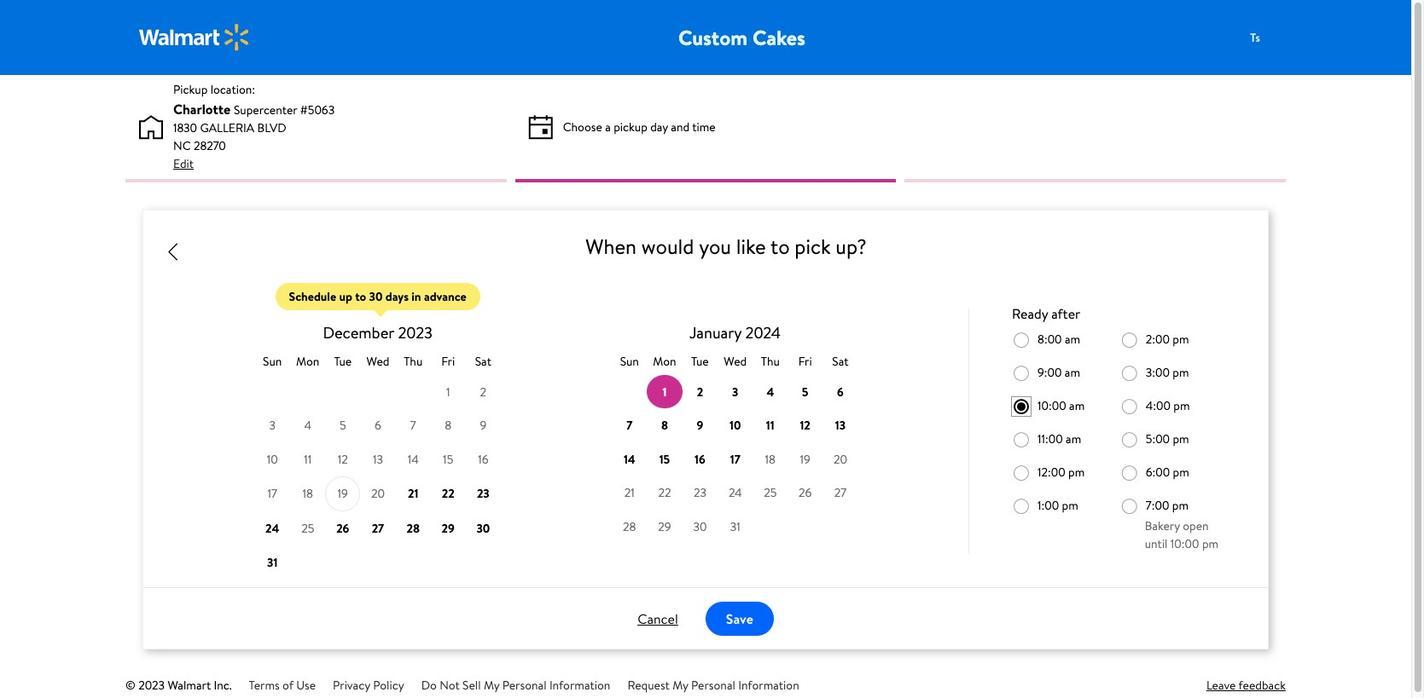 Task type: vqa. For each thing, say whether or not it's contained in the screenshot.
"Christmas Shop" link
no



Task type: locate. For each thing, give the bounding box(es) containing it.
after
[[1052, 305, 1081, 323]]

25 for thu jan 25 2024 cell
[[764, 485, 777, 502]]

up
[[339, 288, 352, 306]]

mon dec 25 2023 cell
[[301, 521, 314, 538]]

13 down the wed dec 06 2023 "cell" at bottom
[[373, 451, 383, 468]]

row containing 3
[[255, 409, 501, 443]]

15 inside cell
[[659, 451, 670, 468]]

wed down december 2023
[[367, 353, 390, 370]]

2 7 from the left
[[627, 418, 633, 435]]

2 2 from the left
[[697, 384, 703, 401]]

sat inside december 2023 grid
[[475, 353, 492, 370]]

1 horizontal spatial sun
[[620, 353, 639, 370]]

1 horizontal spatial my
[[673, 678, 689, 695]]

row group
[[255, 375, 501, 580], [612, 375, 858, 544]]

1 up mon jan 08 2024 cell
[[663, 384, 667, 401]]

2023 down in
[[398, 322, 433, 344]]

0 vertical spatial 25
[[764, 485, 777, 502]]

0 horizontal spatial mon
[[296, 353, 320, 370]]

20 for wed dec 20 2023 cell
[[371, 486, 385, 503]]

31 inside row
[[730, 519, 741, 536]]

0 horizontal spatial 2023
[[138, 678, 165, 695]]

ts
[[1250, 29, 1261, 46]]

pm for 2:00 pm
[[1173, 331, 1189, 348]]

you
[[699, 232, 731, 261]]

radio image left 1:00
[[1012, 498, 1031, 516]]

29 inside "january 2024" grid
[[658, 519, 671, 536]]

27 inside wed dec 27 2023 cell
[[372, 521, 384, 538]]

sun jan 28 2024 cell
[[623, 519, 636, 536]]

wed jan 24 2024 cell
[[729, 485, 742, 502]]

1 16 from the left
[[478, 451, 489, 468]]

26 down fri jan 19 2024 cell
[[799, 485, 812, 502]]

am
[[1065, 331, 1081, 348], [1065, 364, 1081, 382], [1069, 398, 1085, 415], [1066, 431, 1082, 448]]

29 down fri dec 22 2023 cell
[[442, 521, 455, 538]]

1 horizontal spatial 8
[[661, 418, 668, 435]]

leave feedback
[[1207, 678, 1286, 695]]

sun up sun dec 03 2023 'cell'
[[263, 353, 282, 370]]

terms of use
[[249, 678, 316, 695]]

20 for sat jan 20 2024 cell
[[834, 451, 847, 468]]

23 down sat dec 16 2023 cell
[[477, 486, 490, 503]]

2 1 from the left
[[663, 384, 667, 401]]

22 up fri dec 29 2023 cell
[[442, 486, 455, 503]]

1 vertical spatial 19
[[338, 486, 348, 503]]

radio image for 8:00 am
[[1012, 331, 1031, 350]]

mon up the mon dec 04 2023 cell at the bottom left of page
[[296, 353, 320, 370]]

23 inside cell
[[477, 486, 490, 503]]

1 horizontal spatial 10
[[730, 418, 741, 435]]

0 horizontal spatial row group
[[255, 375, 501, 580]]

1 mon from the left
[[296, 353, 320, 370]]

1 horizontal spatial 4
[[767, 384, 774, 401]]

1 vertical spatial 12
[[338, 451, 348, 468]]

0 horizontal spatial 6
[[375, 418, 381, 435]]

custom cakes
[[679, 23, 806, 52]]

0 horizontal spatial 10:00
[[1038, 398, 1067, 415]]

19 inside cell
[[338, 486, 348, 503]]

1 horizontal spatial 24
[[729, 485, 742, 502]]

1 wed from the left
[[367, 353, 390, 370]]

6 up sat jan 13 2024 cell
[[837, 384, 844, 401]]

8 for fri dec 08 2023 cell
[[445, 418, 452, 435]]

5 for fri jan 05 2024 cell
[[802, 384, 809, 401]]

24 inside grid
[[729, 485, 742, 502]]

14 down thu dec 07 2023 cell
[[408, 451, 419, 468]]

0 horizontal spatial 26
[[336, 521, 349, 538]]

0 horizontal spatial to
[[355, 288, 366, 306]]

1 horizontal spatial 2023
[[398, 322, 433, 344]]

1 horizontal spatial 10:00
[[1171, 536, 1200, 553]]

ts button
[[1238, 20, 1307, 55]]

1 2 from the left
[[480, 384, 487, 401]]

december 2023 heading
[[255, 283, 501, 344]]

10 inside december 2023 grid
[[267, 451, 278, 468]]

row
[[255, 349, 501, 375], [612, 349, 858, 375], [255, 375, 501, 409], [612, 375, 858, 409], [255, 409, 501, 443], [612, 409, 858, 443], [255, 443, 501, 477], [612, 443, 858, 477], [255, 477, 501, 512], [612, 477, 858, 511], [612, 511, 858, 544], [255, 512, 501, 546]]

0 horizontal spatial 29
[[442, 521, 455, 538]]

checked image
[[1012, 398, 1031, 416]]

0 horizontal spatial 25
[[301, 521, 314, 538]]

tue jan 30 2024 cell
[[693, 519, 707, 536]]

1 horizontal spatial sat
[[832, 353, 849, 370]]

27 down sat jan 20 2024 cell
[[834, 485, 847, 502]]

tue jan 09 2024 cell
[[682, 409, 718, 443]]

13 inside cell
[[835, 418, 846, 435]]

11 inside thu jan 11 2024 cell
[[766, 418, 775, 435]]

7 inside the sun jan 07 2024 cell
[[627, 418, 633, 435]]

18 inside december 2023 grid
[[303, 486, 313, 503]]

13 up sat jan 20 2024 cell
[[835, 418, 846, 435]]

1 horizontal spatial 20
[[834, 451, 847, 468]]

21 up sun jan 28 2024 cell
[[625, 485, 635, 502]]

1 horizontal spatial wed
[[724, 353, 747, 370]]

18 for the "thu jan 18 2024" cell
[[765, 451, 776, 468]]

9 up sat dec 16 2023 cell
[[480, 418, 487, 435]]

information
[[550, 678, 611, 695], [738, 678, 799, 695]]

25 down "mon dec 18 2023" cell
[[301, 521, 314, 538]]

0 horizontal spatial 17
[[267, 486, 277, 503]]

wed down january 2024
[[724, 353, 747, 370]]

tue dec 12 2023 cell
[[338, 451, 348, 468]]

2 inside cell
[[697, 384, 703, 401]]

pm for 4:00 pm
[[1174, 398, 1190, 415]]

22 inside "january 2024" grid
[[658, 485, 671, 502]]

1 thu from the left
[[404, 353, 423, 370]]

0 vertical spatial 27
[[834, 485, 847, 502]]

0 horizontal spatial tue
[[334, 353, 352, 370]]

1 horizontal spatial 7
[[627, 418, 633, 435]]

radio image for 4:00 pm
[[1120, 398, 1139, 416]]

30 down the sat dec 23 2023 cell at the left of the page
[[477, 521, 490, 538]]

0 horizontal spatial 15
[[443, 451, 453, 468]]

pm down open
[[1202, 536, 1219, 553]]

2 9 from the left
[[697, 418, 703, 435]]

0 horizontal spatial 14
[[408, 451, 419, 468]]

2 8 from the left
[[661, 418, 668, 435]]

mon jan 15 2024 cell
[[647, 443, 682, 477]]

radio image for 5:00 pm
[[1120, 431, 1139, 450]]

1 horizontal spatial 30
[[477, 521, 490, 538]]

17 down sun dec 10 2023 cell
[[267, 486, 277, 503]]

sun for 17
[[263, 353, 282, 370]]

choose a pickup day and time
[[563, 118, 716, 135]]

1 horizontal spatial 3
[[732, 384, 739, 401]]

6 inside december 2023 grid
[[375, 418, 381, 435]]

1 vertical spatial 2023
[[138, 678, 165, 695]]

16 inside cell
[[695, 451, 706, 468]]

sat inside "january 2024" grid
[[832, 353, 849, 370]]

8:00 am
[[1038, 331, 1081, 348]]

until
[[1145, 536, 1168, 553]]

december 2023 grid
[[255, 283, 501, 580]]

31 down wed jan 24 2024 cell
[[730, 519, 741, 536]]

6 inside the sat jan 06 2024 cell
[[837, 384, 844, 401]]

24 up sun dec 31 2023 cell
[[266, 521, 279, 538]]

1 horizontal spatial 31
[[730, 519, 741, 536]]

3 up sun dec 10 2023 cell
[[269, 418, 276, 435]]

sat up the sat jan 06 2024 cell
[[832, 353, 849, 370]]

sun inside "january 2024" grid
[[620, 353, 639, 370]]

fri for 15
[[441, 353, 455, 370]]

2:00 pm
[[1146, 331, 1189, 348]]

sun up the sun jan 07 2024 cell
[[620, 353, 639, 370]]

wed
[[367, 353, 390, 370], [724, 353, 747, 370]]

8 down mon jan 01 2024 cell
[[661, 418, 668, 435]]

5
[[802, 384, 809, 401], [340, 418, 346, 435]]

1 horizontal spatial 16
[[695, 451, 706, 468]]

0 horizontal spatial 9
[[480, 418, 487, 435]]

mon inside december 2023 grid
[[296, 353, 320, 370]]

1 horizontal spatial mon
[[653, 353, 676, 370]]

4:00 pm
[[1146, 398, 1190, 415]]

radio image for 1:00 pm
[[1012, 498, 1031, 516]]

2 tue from the left
[[691, 353, 709, 370]]

0 vertical spatial 3
[[732, 384, 739, 401]]

tue for 18
[[691, 353, 709, 370]]

0 horizontal spatial 7
[[410, 418, 416, 435]]

pm right 1:00
[[1062, 498, 1079, 515]]

0 horizontal spatial 31
[[267, 554, 278, 572]]

30 down tue jan 23 2024 cell
[[693, 519, 707, 536]]

26 inside "january 2024" grid
[[799, 485, 812, 502]]

2 14 from the left
[[624, 451, 635, 468]]

1 horizontal spatial 2
[[697, 384, 703, 401]]

sat jan 06 2024 cell
[[823, 375, 858, 409]]

1 horizontal spatial 29
[[658, 519, 671, 536]]

0 horizontal spatial thu
[[404, 353, 423, 370]]

radio image left the 7:00
[[1120, 498, 1139, 516]]

terms
[[249, 678, 280, 695]]

0 horizontal spatial 1
[[446, 384, 450, 401]]

27 down wed dec 20 2023 cell
[[372, 521, 384, 538]]

pm for 5:00 pm
[[1173, 431, 1189, 448]]

schedule up to 30 days in advance
[[289, 288, 467, 306]]

sat
[[475, 353, 492, 370], [832, 353, 849, 370]]

0 horizontal spatial my
[[484, 678, 500, 695]]

pickup
[[614, 118, 648, 135]]

thu inside december 2023 grid
[[404, 353, 423, 370]]

fri dec 15 2023 cell
[[443, 451, 453, 468]]

23 up tue jan 30 2024 cell
[[694, 485, 707, 502]]

11 inside december 2023 grid
[[304, 451, 312, 468]]

thu inside "january 2024" grid
[[761, 353, 780, 370]]

28 inside "january 2024" grid
[[623, 519, 636, 536]]

4 for the mon dec 04 2023 cell at the bottom left of page
[[304, 418, 312, 435]]

1 1 from the left
[[446, 384, 450, 401]]

4 inside cell
[[767, 384, 774, 401]]

11:00 am
[[1038, 431, 1082, 448]]

information left request
[[550, 678, 611, 695]]

17 up wed jan 24 2024 cell
[[730, 451, 741, 468]]

6 up wed dec 13 2023 cell
[[375, 418, 381, 435]]

10 down sun dec 03 2023 'cell'
[[267, 451, 278, 468]]

2023 for ©
[[138, 678, 165, 695]]

1 inside cell
[[663, 384, 667, 401]]

31 for sun dec 31 2023 cell
[[267, 554, 278, 572]]

row containing 7
[[612, 409, 858, 443]]

16 up tue jan 23 2024 cell
[[695, 451, 706, 468]]

2 row group from the left
[[612, 375, 858, 544]]

leave feedback button
[[1207, 678, 1286, 696]]

would
[[642, 232, 694, 261]]

5 inside cell
[[802, 384, 809, 401]]

#
[[300, 102, 308, 119]]

thu jan 25 2024 cell
[[764, 485, 777, 502]]

mon up mon jan 01 2024 cell
[[653, 353, 676, 370]]

19 inside "january 2024" grid
[[800, 451, 811, 468]]

1 up fri dec 08 2023 cell
[[446, 384, 450, 401]]

thu down 2024
[[761, 353, 780, 370]]

0 vertical spatial 12
[[800, 418, 811, 435]]

10:00 right checked image
[[1038, 398, 1067, 415]]

thu dec 28 2023 cell
[[396, 512, 431, 546]]

23 for tue jan 23 2024 cell
[[694, 485, 707, 502]]

25
[[764, 485, 777, 502], [301, 521, 314, 538]]

1 personal from the left
[[502, 678, 547, 695]]

wed jan 03 2024 cell
[[718, 375, 753, 409]]

like
[[736, 232, 766, 261]]

1 horizontal spatial information
[[738, 678, 799, 695]]

18 down thu jan 11 2024 cell
[[765, 451, 776, 468]]

10:00 for 10:00 am
[[1038, 398, 1067, 415]]

2 15 from the left
[[659, 451, 670, 468]]

1 horizontal spatial 1
[[663, 384, 667, 401]]

pm right 3:00
[[1173, 364, 1189, 382]]

17 inside december 2023 grid
[[267, 486, 277, 503]]

1 horizontal spatial 9
[[697, 418, 703, 435]]

23 for the sat dec 23 2023 cell at the left of the page
[[477, 486, 490, 503]]

29
[[658, 519, 671, 536], [442, 521, 455, 538]]

1 sun from the left
[[263, 353, 282, 370]]

2 sat from the left
[[832, 353, 849, 370]]

cancel link
[[638, 609, 678, 630]]

inc.
[[214, 678, 232, 695]]

9 for sat dec 09 2023 cell in the left of the page
[[480, 418, 487, 435]]

1 vertical spatial 17
[[267, 486, 277, 503]]

0 horizontal spatial 27
[[372, 521, 384, 538]]

pm right the 7:00
[[1172, 498, 1189, 515]]

wed dec 13 2023 cell
[[373, 451, 383, 468]]

pm for 6:00 pm
[[1173, 464, 1190, 481]]

my right "sell"
[[484, 678, 500, 695]]

0 horizontal spatial personal
[[502, 678, 547, 695]]

10:00 down open
[[1171, 536, 1200, 553]]

pm right 2:00
[[1173, 331, 1189, 348]]

thu dec 07 2023 cell
[[410, 418, 416, 435]]

my right request
[[673, 678, 689, 695]]

0 horizontal spatial 5
[[340, 418, 346, 435]]

1 inside december 2023 grid
[[446, 384, 450, 401]]

back to walmart.com image
[[139, 24, 250, 51]]

18
[[765, 451, 776, 468], [303, 486, 313, 503]]

0 horizontal spatial 24
[[266, 521, 279, 538]]

sell
[[463, 678, 481, 695]]

nc
[[173, 137, 191, 154]]

pm for 3:00 pm
[[1173, 364, 1189, 382]]

do not sell my personal information link
[[421, 678, 611, 695]]

radio image for 2:00 pm
[[1120, 331, 1139, 350]]

mon inside "january 2024" grid
[[653, 353, 676, 370]]

26 inside cell
[[336, 521, 349, 538]]

am right 11:00
[[1066, 431, 1082, 448]]

1 horizontal spatial 12
[[800, 418, 811, 435]]

privacy policy link
[[333, 678, 404, 695]]

edit link
[[173, 155, 194, 173]]

21 inside "january 2024" grid
[[625, 485, 635, 502]]

sat jan 20 2024 cell
[[834, 451, 847, 468]]

18 up mon dec 25 2023 cell
[[303, 486, 313, 503]]

5:00 pm
[[1146, 431, 1189, 448]]

30 inside "january 2024" grid
[[693, 519, 707, 536]]

0 horizontal spatial 2
[[480, 384, 487, 401]]

radio image left 2:00
[[1120, 331, 1139, 350]]

sat dec 16 2023 cell
[[478, 451, 489, 468]]

2 wed from the left
[[724, 353, 747, 370]]

0 horizontal spatial 23
[[477, 486, 490, 503]]

0 horizontal spatial 28
[[407, 521, 420, 538]]

1 vertical spatial 13
[[373, 451, 383, 468]]

to inside december 2023 heading
[[355, 288, 366, 306]]

24 inside "cell"
[[266, 521, 279, 538]]

1 horizontal spatial 17
[[730, 451, 741, 468]]

14 inside cell
[[624, 451, 635, 468]]

sun dec 03 2023 cell
[[269, 418, 276, 435]]

19 for fri jan 19 2024 cell
[[800, 451, 811, 468]]

26
[[799, 485, 812, 502], [336, 521, 349, 538]]

pm right 5:00
[[1173, 431, 1189, 448]]

fri dec 08 2023 cell
[[445, 418, 452, 435]]

12
[[800, 418, 811, 435], [338, 451, 348, 468]]

8 up fri dec 15 2023 cell
[[445, 418, 452, 435]]

20 up sat jan 27 2024 'cell' on the right
[[834, 451, 847, 468]]

13 inside december 2023 grid
[[373, 451, 383, 468]]

22 inside cell
[[442, 486, 455, 503]]

2 sun from the left
[[620, 353, 639, 370]]

25 inside "january 2024" grid
[[764, 485, 777, 502]]

1 row group from the left
[[255, 375, 501, 580]]

28 inside cell
[[407, 521, 420, 538]]

17
[[730, 451, 741, 468], [267, 486, 277, 503]]

2 up sat dec 09 2023 cell in the left of the page
[[480, 384, 487, 401]]

4
[[767, 384, 774, 401], [304, 418, 312, 435]]

mon for 22
[[653, 353, 676, 370]]

2 fri from the left
[[799, 353, 812, 370]]

back to select location image
[[164, 242, 184, 263]]

11 for thu jan 11 2024 cell
[[766, 418, 775, 435]]

tue inside "january 2024" grid
[[691, 353, 709, 370]]

14 inside december 2023 grid
[[408, 451, 419, 468]]

1 horizontal spatial row group
[[612, 375, 858, 544]]

option group
[[1012, 331, 1226, 562]]

31 down sun dec 24 2023 "cell"
[[267, 554, 278, 572]]

6 for the wed dec 06 2023 "cell" at bottom
[[375, 418, 381, 435]]

1 horizontal spatial 28
[[623, 519, 636, 536]]

galleria
[[200, 119, 254, 137]]

30 for sat dec 30 2023 cell
[[477, 521, 490, 538]]

2 thu from the left
[[761, 353, 780, 370]]

1 horizontal spatial 27
[[834, 485, 847, 502]]

1 horizontal spatial 19
[[800, 451, 811, 468]]

29 inside fri dec 29 2023 cell
[[442, 521, 455, 538]]

0 vertical spatial 2023
[[398, 322, 433, 344]]

0 horizontal spatial wed
[[367, 353, 390, 370]]

12 up fri jan 19 2024 cell
[[800, 418, 811, 435]]

29 down mon jan 22 2024 'cell'
[[658, 519, 671, 536]]

9 up tue jan 16 2024 cell
[[697, 418, 703, 435]]

0 horizontal spatial 22
[[442, 486, 455, 503]]

sun jan 21 2024 cell
[[625, 485, 635, 502]]

mon dec 04 2023 cell
[[304, 418, 312, 435]]

1 horizontal spatial 6
[[837, 384, 844, 401]]

5 up fri jan 12 2024 cell
[[802, 384, 809, 401]]

8 inside december 2023 grid
[[445, 418, 452, 435]]

0 vertical spatial 18
[[765, 451, 776, 468]]

thu down december 2023
[[404, 353, 423, 370]]

wed for 18
[[724, 353, 747, 370]]

28 down thu dec 21 2023 cell on the left bottom
[[407, 521, 420, 538]]

sun
[[263, 353, 282, 370], [620, 353, 639, 370]]

1 sat from the left
[[475, 353, 492, 370]]

0 horizontal spatial 18
[[303, 486, 313, 503]]

16 inside december 2023 grid
[[478, 451, 489, 468]]

2
[[480, 384, 487, 401], [697, 384, 703, 401]]

sun inside december 2023 grid
[[263, 353, 282, 370]]

7 inside december 2023 grid
[[410, 418, 416, 435]]

sun dec 10 2023 cell
[[267, 451, 278, 468]]

2 for sat dec 02 2023 cell
[[480, 384, 487, 401]]

5 inside row
[[340, 418, 346, 435]]

am right 8:00 on the top
[[1065, 331, 1081, 348]]

11
[[766, 418, 775, 435], [304, 451, 312, 468]]

up?
[[836, 232, 867, 261]]

0 horizontal spatial 21
[[408, 486, 419, 503]]

7 for the sun jan 07 2024 cell
[[627, 418, 633, 435]]

2 up the "tue jan 09 2024" cell on the bottom
[[697, 384, 703, 401]]

1 horizontal spatial 18
[[765, 451, 776, 468]]

tue dec 19 2023 cell
[[325, 477, 360, 512]]

21 for sun jan 21 2024 "cell"
[[625, 485, 635, 502]]

tue inside december 2023 grid
[[334, 353, 352, 370]]

thu
[[404, 353, 423, 370], [761, 353, 780, 370]]

1 vertical spatial to
[[355, 288, 366, 306]]

1 14 from the left
[[408, 451, 419, 468]]

tue jan 16 2024 cell
[[682, 443, 718, 477]]

17 for wed jan 17 2024 cell
[[730, 451, 741, 468]]

30 left days
[[369, 288, 383, 306]]

mon jan 08 2024 cell
[[647, 409, 682, 443]]

25 down the "thu jan 18 2024" cell
[[764, 485, 777, 502]]

28
[[623, 519, 636, 536], [407, 521, 420, 538]]

2 16 from the left
[[695, 451, 706, 468]]

1 horizontal spatial 25
[[764, 485, 777, 502]]

12 for fri jan 12 2024 cell
[[800, 418, 811, 435]]

open
[[1183, 518, 1209, 535]]

1 vertical spatial 26
[[336, 521, 349, 538]]

1 vertical spatial 10
[[267, 451, 278, 468]]

fri for 19
[[799, 353, 812, 370]]

tue jan 23 2024 cell
[[694, 485, 707, 502]]

fri dec 01 2023 cell
[[446, 384, 450, 401]]

0 vertical spatial 26
[[799, 485, 812, 502]]

0 vertical spatial 13
[[835, 418, 846, 435]]

21 inside cell
[[408, 486, 419, 503]]

9
[[480, 418, 487, 435], [697, 418, 703, 435]]

3 up 'wed jan 10 2024' cell
[[732, 384, 739, 401]]

15 down fri dec 08 2023 cell
[[443, 451, 453, 468]]

1 horizontal spatial 26
[[799, 485, 812, 502]]

4:00
[[1146, 398, 1171, 415]]

1 7 from the left
[[410, 418, 416, 435]]

15 inside december 2023 grid
[[443, 451, 453, 468]]

17 inside wed jan 17 2024 cell
[[730, 451, 741, 468]]

sun jan 07 2024 cell
[[612, 409, 647, 443]]

0 horizontal spatial 16
[[478, 451, 489, 468]]

1 horizontal spatial 11
[[766, 418, 775, 435]]

fri dec 29 2023 cell
[[431, 512, 466, 546]]

am for 11:00 am
[[1066, 431, 1082, 448]]

8 for mon jan 08 2024 cell
[[661, 418, 668, 435]]

fri up fri dec 01 2023 cell
[[441, 353, 455, 370]]

fri inside december 2023 grid
[[441, 353, 455, 370]]

personal right "sell"
[[502, 678, 547, 695]]

3 for wed jan 03 2024 cell
[[732, 384, 739, 401]]

row containing 14
[[612, 443, 858, 477]]

wed inside december 2023 grid
[[367, 353, 390, 370]]

1 vertical spatial 31
[[267, 554, 278, 572]]

© 2023 walmart inc.
[[125, 678, 232, 695]]

1 9 from the left
[[480, 418, 487, 435]]

0 horizontal spatial 19
[[338, 486, 348, 503]]

0 horizontal spatial 3
[[269, 418, 276, 435]]

24 for wed jan 24 2024 cell
[[729, 485, 742, 502]]

2:00
[[1146, 331, 1170, 348]]

am right 9:00
[[1065, 364, 1081, 382]]

12 inside cell
[[800, 418, 811, 435]]

31 inside cell
[[267, 554, 278, 572]]

december 2023
[[323, 322, 433, 344]]

1 horizontal spatial 5
[[802, 384, 809, 401]]

0 horizontal spatial 30
[[369, 288, 383, 306]]

8
[[445, 418, 452, 435], [661, 418, 668, 435]]

10:00
[[1038, 398, 1067, 415], [1171, 536, 1200, 553]]

10 inside cell
[[730, 418, 741, 435]]

12 inside december 2023 grid
[[338, 451, 348, 468]]

tue up tue jan 02 2024 cell
[[691, 353, 709, 370]]

fri inside "january 2024" grid
[[799, 353, 812, 370]]

fri jan 26 2024 cell
[[799, 485, 812, 502]]

1 vertical spatial 18
[[303, 486, 313, 503]]

to right like
[[771, 232, 790, 261]]

1 horizontal spatial 14
[[624, 451, 635, 468]]

1 horizontal spatial fri
[[799, 353, 812, 370]]

4 for thu jan 04 2024 cell
[[767, 384, 774, 401]]

0 horizontal spatial 10
[[267, 451, 278, 468]]

23 inside "january 2024" grid
[[694, 485, 707, 502]]

3 inside cell
[[732, 384, 739, 401]]

wed inside "january 2024" grid
[[724, 353, 747, 370]]

mon jan 29 2024 cell
[[658, 519, 671, 536]]

a
[[605, 118, 611, 135]]

0 vertical spatial 20
[[834, 451, 847, 468]]

1 horizontal spatial tue
[[691, 353, 709, 370]]

30
[[369, 288, 383, 306], [693, 519, 707, 536], [477, 521, 490, 538]]

12:00
[[1038, 464, 1066, 481]]

14 for thu dec 14 2023 cell
[[408, 451, 419, 468]]

27 inside "january 2024" grid
[[834, 485, 847, 502]]

1 15 from the left
[[443, 451, 453, 468]]

pm right '4:00'
[[1174, 398, 1190, 415]]

21 for thu dec 21 2023 cell on the left bottom
[[408, 486, 419, 503]]

radio image down ready
[[1012, 331, 1031, 350]]

13
[[835, 418, 846, 435], [373, 451, 383, 468]]

wed dec 06 2023 cell
[[375, 418, 381, 435]]

1:00 pm
[[1038, 498, 1079, 515]]

pm for 7:00 pm
[[1172, 498, 1189, 515]]

29 for mon jan 29 2024 cell on the left of the page
[[658, 519, 671, 536]]

0 vertical spatial 4
[[767, 384, 774, 401]]

10 for 'wed jan 10 2024' cell
[[730, 418, 741, 435]]

12 down tue dec 05 2023 cell
[[338, 451, 348, 468]]

0 horizontal spatial 8
[[445, 418, 452, 435]]

4 up mon dec 11 2023 cell
[[304, 418, 312, 435]]

7 up thu dec 14 2023 cell
[[410, 418, 416, 435]]

15 down mon jan 08 2024 cell
[[659, 451, 670, 468]]

24
[[729, 485, 742, 502], [266, 521, 279, 538]]

9 inside december 2023 grid
[[480, 418, 487, 435]]

26 down tue dec 19 2023 cell
[[336, 521, 349, 538]]

10 down wed jan 03 2024 cell
[[730, 418, 741, 435]]

am for 10:00 am
[[1069, 398, 1085, 415]]

pm right "6:00"
[[1173, 464, 1190, 481]]

3 inside row
[[269, 418, 276, 435]]

3:00 pm
[[1146, 364, 1189, 382]]

6 for the sat jan 06 2024 cell
[[837, 384, 844, 401]]

5:00
[[1146, 431, 1170, 448]]

18 inside "january 2024" grid
[[765, 451, 776, 468]]

21 down thu dec 14 2023 cell
[[408, 486, 419, 503]]

8 inside mon jan 08 2024 cell
[[661, 418, 668, 435]]

information down save
[[738, 678, 799, 695]]

1 horizontal spatial 22
[[658, 485, 671, 502]]

30 inside cell
[[477, 521, 490, 538]]

sun dec 24 2023 cell
[[255, 512, 290, 546]]

28 down sun jan 21 2024 "cell"
[[623, 519, 636, 536]]

radio image left '4:00'
[[1120, 398, 1139, 416]]

1 vertical spatial 4
[[304, 418, 312, 435]]

radio image
[[1012, 331, 1031, 350], [1120, 331, 1139, 350], [1012, 364, 1031, 383], [1120, 364, 1139, 383], [1120, 398, 1139, 416], [1012, 431, 1031, 450], [1120, 431, 1139, 450], [1120, 464, 1139, 483], [1012, 498, 1031, 516], [1120, 498, 1139, 516]]

5 up tue dec 12 2023 cell
[[340, 418, 346, 435]]

radio image left 5:00
[[1120, 431, 1139, 450]]

sun jan 14 2024 cell
[[612, 443, 647, 477]]

0 vertical spatial 10:00
[[1038, 398, 1067, 415]]

radio image left 3:00
[[1120, 364, 1139, 383]]

1 fri from the left
[[441, 353, 455, 370]]

1 vertical spatial 10:00
[[1171, 536, 1200, 553]]

1 for mon jan 01 2024 cell
[[663, 384, 667, 401]]

2023
[[398, 322, 433, 344], [138, 678, 165, 695]]

personal right request
[[691, 678, 736, 695]]

january
[[690, 322, 742, 344]]

to right the "up"
[[355, 288, 366, 306]]

28 for sun jan 28 2024 cell
[[623, 519, 636, 536]]

fri dec 22 2023 cell
[[431, 477, 466, 512]]

sat up sat dec 02 2023 cell
[[475, 353, 492, 370]]

0 vertical spatial 10
[[730, 418, 741, 435]]

25 inside december 2023 grid
[[301, 521, 314, 538]]

4 inside row
[[304, 418, 312, 435]]

radio image left 9:00
[[1012, 364, 1031, 383]]

2 mon from the left
[[653, 353, 676, 370]]

thu dec 21 2023 cell
[[396, 477, 431, 512]]

9 inside cell
[[697, 418, 703, 435]]

radio image left "6:00"
[[1120, 464, 1139, 483]]

1 vertical spatial 27
[[372, 521, 384, 538]]

1 tue from the left
[[334, 353, 352, 370]]

fri up fri jan 05 2024 cell
[[799, 353, 812, 370]]

2023 inside heading
[[398, 322, 433, 344]]

20 down wed dec 13 2023 cell
[[371, 486, 385, 503]]

1 8 from the left
[[445, 418, 452, 435]]

14 up sun jan 21 2024 "cell"
[[624, 451, 635, 468]]

19 up tue dec 26 2023 cell
[[338, 486, 348, 503]]

feedback
[[1239, 678, 1286, 695]]

radio image left 11:00
[[1012, 431, 1031, 450]]

fri
[[441, 353, 455, 370], [799, 353, 812, 370]]

16 for sat dec 16 2023 cell
[[478, 451, 489, 468]]



Task type: describe. For each thing, give the bounding box(es) containing it.
mon for 18
[[296, 353, 320, 370]]

sun dec 17 2023 cell
[[267, 486, 277, 503]]

advance
[[424, 288, 467, 306]]

use
[[296, 678, 316, 695]]

13 for wed dec 13 2023 cell
[[373, 451, 383, 468]]

2 for tue jan 02 2024 cell
[[697, 384, 703, 401]]

6:00 pm
[[1146, 464, 1190, 481]]

1830
[[173, 119, 197, 137]]

30 for tue jan 30 2024 cell
[[693, 519, 707, 536]]

sat dec 02 2023 cell
[[480, 384, 487, 401]]

sat for 20
[[832, 353, 849, 370]]

am for 9:00 am
[[1065, 364, 1081, 382]]

pickup
[[173, 81, 208, 98]]

7 for thu dec 07 2023 cell
[[410, 418, 416, 435]]

mon jan 22 2024 cell
[[658, 485, 671, 502]]

fri jan 05 2024 cell
[[788, 375, 823, 409]]

11 for mon dec 11 2023 cell
[[304, 451, 312, 468]]

thu jan 04 2024 cell
[[753, 375, 788, 409]]

27 for sat jan 27 2024 'cell' on the right
[[834, 485, 847, 502]]

row containing 21
[[612, 477, 858, 511]]

option group containing 8:00 am
[[1012, 331, 1226, 562]]

when would you like to pick up?
[[586, 232, 867, 261]]

10 for sun dec 10 2023 cell
[[267, 451, 278, 468]]

14 for sun jan 14 2024 cell
[[624, 451, 635, 468]]

22 for fri dec 22 2023 cell
[[442, 486, 455, 503]]

10:00 for 10:00 pm
[[1171, 536, 1200, 553]]

9 for the "tue jan 09 2024" cell on the bottom
[[697, 418, 703, 435]]

thu jan 18 2024 cell
[[765, 451, 776, 468]]

row containing 10
[[255, 443, 501, 477]]

location:
[[211, 81, 255, 98]]

11:00
[[1038, 431, 1063, 448]]

fri jan 12 2024 cell
[[788, 409, 823, 443]]

22 for mon jan 22 2024 'cell'
[[658, 485, 671, 502]]

cakes
[[753, 23, 806, 52]]

27 for wed dec 27 2023 cell
[[372, 521, 384, 538]]

row group for "january 2024" grid
[[612, 375, 858, 544]]

do not sell my personal information
[[421, 678, 611, 695]]

save button
[[706, 603, 774, 637]]

when
[[586, 232, 637, 261]]

not
[[440, 678, 460, 695]]

and
[[671, 118, 690, 135]]

15 for mon jan 15 2024 cell
[[659, 451, 670, 468]]

thu dec 14 2023 cell
[[408, 451, 419, 468]]

1 my from the left
[[484, 678, 500, 695]]

28270
[[194, 137, 226, 154]]

request
[[628, 678, 670, 695]]

0 vertical spatial to
[[771, 232, 790, 261]]

wed for 14
[[367, 353, 390, 370]]

save
[[726, 610, 753, 629]]

mon dec 11 2023 cell
[[304, 451, 312, 468]]

blvd
[[257, 119, 286, 137]]

sat dec 09 2023 cell
[[480, 418, 487, 435]]

sat jan 27 2024 cell
[[834, 485, 847, 502]]

5 for tue dec 05 2023 cell
[[340, 418, 346, 435]]

december
[[323, 322, 394, 344]]

tue jan 02 2024 cell
[[682, 375, 718, 409]]

ready after
[[1012, 305, 1081, 323]]

row group for december 2023 grid
[[255, 375, 501, 580]]

15 for fri dec 15 2023 cell
[[443, 451, 453, 468]]

radio image
[[1012, 464, 1031, 483]]

request my personal information link
[[628, 678, 799, 695]]

row containing 28
[[612, 511, 858, 544]]

january 2024 grid
[[612, 283, 858, 580]]

30 inside december 2023 heading
[[369, 288, 383, 306]]

2 my from the left
[[673, 678, 689, 695]]

radio image for 3:00 pm
[[1120, 364, 1139, 383]]

12 for tue dec 12 2023 cell
[[338, 451, 348, 468]]

6:00
[[1146, 464, 1170, 481]]

©
[[125, 678, 136, 695]]

5063
[[308, 102, 335, 119]]

supercenter
[[234, 102, 297, 119]]

cancel
[[638, 610, 678, 629]]

pickup location: charlotte supercenter # 5063 1830 galleria blvd nc 28270 edit
[[173, 81, 335, 172]]

19 for tue dec 19 2023 cell
[[338, 486, 348, 503]]

pm for 1:00 pm
[[1062, 498, 1079, 515]]

of
[[283, 678, 294, 695]]

sun for 21
[[620, 353, 639, 370]]

10:00 am
[[1038, 398, 1085, 415]]

9:00
[[1038, 364, 1062, 382]]

wed jan 10 2024 cell
[[718, 409, 753, 443]]

1 for fri dec 01 2023 cell
[[446, 384, 450, 401]]

radio image for 11:00 am
[[1012, 431, 1031, 450]]

tue dec 05 2023 cell
[[340, 418, 346, 435]]

12:00 pm
[[1038, 464, 1085, 481]]

28 for thu dec 28 2023 cell
[[407, 521, 420, 538]]

2024
[[746, 322, 781, 344]]

mon jan 01 2024 cell
[[647, 375, 682, 409]]

time
[[692, 118, 716, 135]]

thu for 18
[[761, 353, 780, 370]]

wed jan 17 2024 cell
[[718, 443, 753, 477]]

terms of use link
[[249, 678, 316, 695]]

13 for sat jan 13 2024 cell
[[835, 418, 846, 435]]

fri jan 19 2024 cell
[[800, 451, 811, 468]]

bakery
[[1145, 518, 1180, 535]]

18 for "mon dec 18 2023" cell
[[303, 486, 313, 503]]

tue for 14
[[334, 353, 352, 370]]

pm for 12:00 pm
[[1069, 464, 1085, 481]]

sat dec 30 2023 cell
[[466, 512, 501, 546]]

9:00 am
[[1038, 364, 1081, 382]]

wed dec 27 2023 cell
[[360, 512, 396, 546]]

days
[[386, 288, 409, 306]]

1 information from the left
[[550, 678, 611, 695]]

sat dec 23 2023 cell
[[466, 477, 501, 512]]

mon dec 18 2023 cell
[[303, 486, 313, 503]]

row containing 24
[[255, 512, 501, 546]]

walmart
[[168, 678, 211, 695]]

request my personal information
[[628, 678, 799, 695]]

sun dec 31 2023 cell
[[255, 546, 290, 580]]

in
[[412, 288, 421, 306]]

31 for the wed jan 31 2024 cell
[[730, 519, 741, 536]]

sat jan 13 2024 cell
[[823, 409, 858, 443]]

25 for mon dec 25 2023 cell
[[301, 521, 314, 538]]

do
[[421, 678, 437, 695]]

17 for sun dec 17 2023 cell
[[267, 486, 277, 503]]

pm for 10:00 pm
[[1202, 536, 1219, 553]]

custom
[[679, 23, 748, 52]]

26 for tue dec 26 2023 cell
[[336, 521, 349, 538]]

radio image for 7:00 pm
[[1120, 498, 1139, 516]]

charlotte
[[173, 100, 231, 119]]

1:00
[[1038, 498, 1059, 515]]

wed dec 20 2023 cell
[[371, 486, 385, 503]]

edit
[[173, 155, 194, 172]]

sat for 16
[[475, 353, 492, 370]]

radio image for 6:00 pm
[[1120, 464, 1139, 483]]

leave
[[1207, 678, 1236, 695]]

wed jan 31 2024 cell
[[730, 519, 741, 536]]

thu jan 11 2024 cell
[[753, 409, 788, 443]]

2 personal from the left
[[691, 678, 736, 695]]

privacy policy
[[333, 678, 404, 695]]

16 for tue jan 16 2024 cell
[[695, 451, 706, 468]]

am for 8:00 am
[[1065, 331, 1081, 348]]

tue dec 26 2023 cell
[[325, 512, 360, 546]]

8:00
[[1038, 331, 1062, 348]]

7:00 pm
[[1146, 498, 1189, 515]]

24 for sun dec 24 2023 "cell"
[[266, 521, 279, 538]]

bakery open until
[[1145, 518, 1209, 553]]

3 for sun dec 03 2023 'cell'
[[269, 418, 276, 435]]

26 for 'fri jan 26 2024' cell
[[799, 485, 812, 502]]

january 2024
[[690, 322, 781, 344]]

policy
[[373, 678, 404, 695]]

day
[[650, 118, 668, 135]]

pick
[[795, 232, 831, 261]]

radio image for 9:00 am
[[1012, 364, 1031, 383]]

privacy
[[333, 678, 370, 695]]

thu for 14
[[404, 353, 423, 370]]

3:00
[[1146, 364, 1170, 382]]

2023 for december
[[398, 322, 433, 344]]

7:00
[[1146, 498, 1170, 515]]

2 information from the left
[[738, 678, 799, 695]]

ready
[[1012, 305, 1048, 323]]

row containing 17
[[255, 477, 501, 512]]

29 for fri dec 29 2023 cell
[[442, 521, 455, 538]]

choose
[[563, 118, 602, 135]]

schedule
[[289, 288, 336, 306]]



